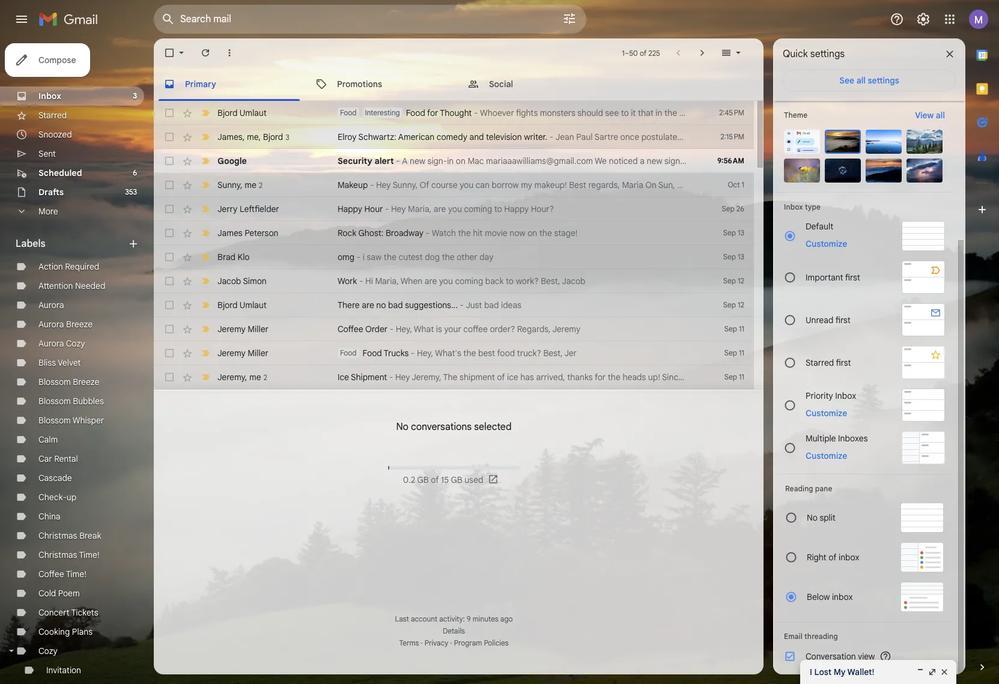 Task type: locate. For each thing, give the bounding box(es) containing it.
1 vertical spatial to
[[506, 276, 514, 287]]

food for food
[[340, 108, 357, 117]]

coffee time! link
[[38, 569, 86, 580]]

food inside food food trucks - hey, what's the best food truck? best, jer
[[340, 349, 357, 358]]

inboxes
[[839, 433, 869, 444]]

starred for starred first
[[806, 357, 835, 368]]

important according to google magic. switch
[[200, 155, 212, 167], [200, 179, 212, 191], [200, 203, 212, 215], [200, 227, 212, 239], [200, 251, 212, 263], [200, 275, 212, 287], [200, 299, 212, 311], [200, 324, 212, 336], [200, 348, 212, 360], [200, 372, 212, 384]]

no inside no conversations selected "main content"
[[397, 422, 409, 434]]

row
[[154, 101, 755, 125], [154, 125, 755, 149], [154, 149, 755, 173], [154, 173, 755, 197], [154, 197, 755, 221], [154, 221, 755, 245], [154, 245, 755, 269], [154, 269, 755, 293], [154, 293, 755, 317], [154, 317, 755, 342], [154, 342, 755, 366], [154, 366, 755, 390], [154, 390, 755, 414]]

thought
[[440, 108, 472, 118]]

1 vertical spatial customize
[[806, 408, 848, 419]]

you for when
[[439, 276, 453, 287]]

11 row from the top
[[154, 342, 755, 366]]

hey,
[[396, 324, 412, 335], [417, 348, 434, 359]]

settings right quick
[[811, 48, 846, 60]]

0 vertical spatial sep 12
[[724, 277, 745, 286]]

work
[[338, 276, 357, 287]]

christmas up 'coffee time!' at the bottom of the page
[[38, 550, 77, 561]]

0 horizontal spatial maria,
[[376, 276, 399, 287]]

1 sep 11 from the top
[[725, 325, 745, 334]]

happy up the now
[[505, 204, 529, 215]]

, for james
[[243, 131, 245, 142]]

1 vertical spatial bjord umlaut
[[218, 300, 267, 311]]

1 vertical spatial umlaut
[[240, 300, 267, 311]]

0 vertical spatial maria,
[[408, 204, 432, 215]]

2 inside sunny , me 2
[[259, 181, 263, 190]]

important according to google magic. switch for there are no bad suggestions...
[[200, 299, 212, 311]]

blossom down blossom breeze
[[38, 396, 71, 407]]

customize down multiple
[[806, 451, 848, 462]]

miller for ninth important according to google magic. switch from the top of the no conversations selected "main content"
[[248, 348, 269, 359]]

jacob down brad
[[218, 276, 241, 287]]

3 blossom from the top
[[38, 416, 71, 426]]

hey, left what's on the left
[[417, 348, 434, 359]]

blossom for blossom breeze
[[38, 377, 71, 388]]

6 row from the top
[[154, 221, 755, 245]]

7 row from the top
[[154, 245, 755, 269]]

klo
[[238, 252, 250, 263]]

1 vertical spatial time!
[[66, 569, 86, 580]]

bjord umlaut up james , me , bjord 3 on the top left of page
[[218, 108, 267, 118]]

1 vertical spatial 13
[[738, 253, 745, 262]]

9 row from the top
[[154, 293, 755, 317]]

hour
[[365, 204, 383, 215]]

1 vertical spatial settings
[[869, 75, 900, 86]]

2 vertical spatial blossom
[[38, 416, 71, 426]]

blossom up calm link
[[38, 416, 71, 426]]

0 vertical spatial james
[[218, 131, 243, 142]]

hey, left what
[[396, 324, 412, 335]]

coffee up 'cold'
[[38, 569, 64, 580]]

reading pane element
[[786, 485, 945, 494]]

settings inside button
[[869, 75, 900, 86]]

1 vertical spatial you
[[439, 276, 453, 287]]

,
[[243, 131, 245, 142], [259, 131, 261, 142], [241, 179, 243, 190], [245, 372, 247, 383]]

back
[[486, 276, 504, 287]]

all for view
[[937, 110, 946, 121]]

no
[[397, 422, 409, 434], [808, 513, 818, 524]]

1 13 from the top
[[738, 229, 745, 238]]

1 horizontal spatial jacob
[[562, 276, 586, 287]]

whisper
[[73, 416, 104, 426]]

first for important first
[[846, 272, 861, 283]]

on
[[528, 228, 538, 239]]

2 horizontal spatial inbox
[[836, 391, 857, 401]]

row down the happy hour - hey maria, are you coming to happy hour?
[[154, 221, 755, 245]]

best, right work?
[[541, 276, 561, 287]]

9 important according to google magic. switch from the top
[[200, 348, 212, 360]]

writer.
[[524, 132, 548, 143]]

row containing sunny
[[154, 173, 755, 197]]

concert
[[38, 608, 69, 619]]

coffee inside labels navigation
[[38, 569, 64, 580]]

bad
[[388, 300, 403, 311], [485, 300, 499, 311]]

2 vertical spatial customize button
[[799, 449, 855, 463]]

3 inside james , me , bjord 3
[[286, 133, 290, 142]]

concert tickets link
[[38, 608, 98, 619]]

3 customize button from the top
[[799, 449, 855, 463]]

2 sep 12 from the top
[[724, 301, 745, 310]]

primary tab
[[154, 67, 305, 101]]

cooking plans link
[[38, 627, 93, 638]]

christmas time! link
[[38, 550, 100, 561]]

3
[[133, 91, 137, 100], [286, 133, 290, 142]]

1 horizontal spatial all
[[937, 110, 946, 121]]

customize button for priority inbox
[[799, 406, 855, 421]]

2 bad from the left
[[485, 300, 499, 311]]

0 horizontal spatial hey,
[[396, 324, 412, 335]]

1 horizontal spatial 3
[[286, 133, 290, 142]]

suggestions...
[[405, 300, 458, 311]]

customize down 'priority inbox'
[[806, 408, 848, 419]]

0 vertical spatial aurora
[[38, 300, 64, 311]]

snoozed
[[38, 129, 72, 140]]

advanced search options image
[[558, 7, 582, 31]]

of right right
[[829, 553, 837, 563]]

view
[[916, 110, 935, 121]]

·
[[421, 639, 423, 648], [451, 639, 453, 648]]

0 vertical spatial 3
[[133, 91, 137, 100]]

2 james from the top
[[218, 228, 243, 239]]

inbox inside labels navigation
[[38, 91, 61, 102]]

row containing jacob simon
[[154, 269, 755, 293]]

2 miller from the top
[[248, 348, 269, 359]]

row up comedy at the top left of page
[[154, 101, 755, 125]]

0 vertical spatial coffee
[[338, 324, 364, 335]]

cold poem link
[[38, 589, 80, 600]]

2 · from the left
[[451, 639, 453, 648]]

1 vertical spatial james
[[218, 228, 243, 239]]

1 vertical spatial jeremy miller
[[218, 348, 269, 359]]

blossom for blossom bubbles
[[38, 396, 71, 407]]

priority
[[806, 391, 834, 401]]

umlaut for first row from the top
[[240, 108, 267, 118]]

2 jacob from the left
[[562, 276, 586, 287]]

type
[[806, 203, 821, 212]]

0 horizontal spatial ·
[[421, 639, 423, 648]]

customize down default
[[806, 239, 848, 250]]

inbox link
[[38, 91, 61, 102]]

program policies link
[[454, 639, 509, 648]]

oct
[[729, 180, 741, 189]]

0 horizontal spatial cozy
[[38, 646, 58, 657]]

inbox for inbox
[[38, 91, 61, 102]]

0 horizontal spatial 1
[[622, 48, 625, 57]]

bliss velvet link
[[38, 358, 81, 369]]

3 important according to google magic. switch from the top
[[200, 203, 212, 215]]

1 vertical spatial no
[[808, 513, 818, 524]]

1 umlaut from the top
[[240, 108, 267, 118]]

26
[[737, 204, 745, 213]]

· right terms
[[421, 639, 423, 648]]

- right "order"
[[390, 324, 394, 335]]

sent link
[[38, 149, 56, 159]]

0 horizontal spatial happy
[[338, 204, 363, 215]]

food left for
[[406, 108, 426, 118]]

2 horizontal spatial of
[[829, 553, 837, 563]]

are up "watch"
[[434, 204, 446, 215]]

to up movie
[[495, 204, 503, 215]]

blossom breeze link
[[38, 377, 99, 388]]

bjord umlaut for fifth row from the bottom of the no conversations selected "main content"
[[218, 300, 267, 311]]

umlaut up james , me , bjord 3 on the top left of page
[[240, 108, 267, 118]]

bjord umlaut down jacob simon
[[218, 300, 267, 311]]

0 vertical spatial customize button
[[799, 237, 855, 251]]

starred up priority
[[806, 357, 835, 368]]

0 vertical spatial hey,
[[396, 324, 412, 335]]

0 vertical spatial cozy
[[66, 339, 85, 349]]

row up the happy hour - hey maria, are you coming to happy hour?
[[154, 173, 755, 197]]

0 horizontal spatial gb
[[418, 475, 429, 486]]

1 vertical spatial aurora
[[38, 319, 64, 330]]

row containing jerry leftfielder
[[154, 197, 755, 221]]

customize button for multiple inboxes
[[799, 449, 855, 463]]

1 vertical spatial 11
[[740, 349, 745, 358]]

jacob right work?
[[562, 276, 586, 287]]

1 vertical spatial 3
[[286, 133, 290, 142]]

1 aurora from the top
[[38, 300, 64, 311]]

0 horizontal spatial bad
[[388, 300, 403, 311]]

1 vertical spatial sep 11
[[725, 349, 745, 358]]

inbox right right
[[839, 553, 860, 563]]

tab list
[[966, 38, 1000, 642], [154, 67, 764, 101]]

james up google
[[218, 131, 243, 142]]

2 vertical spatial 11
[[740, 373, 745, 382]]

china
[[38, 512, 60, 523]]

row containing brad klo
[[154, 245, 755, 269]]

customize button down default
[[799, 237, 855, 251]]

aurora
[[38, 300, 64, 311], [38, 319, 64, 330], [38, 339, 64, 349]]

2 vertical spatial me
[[249, 372, 261, 383]]

important according to google magic. switch for omg
[[200, 251, 212, 263]]

customize button down multiple
[[799, 449, 855, 463]]

0 vertical spatial sep 13
[[724, 229, 745, 238]]

2
[[259, 181, 263, 190], [264, 373, 268, 382]]

aurora for aurora link
[[38, 300, 64, 311]]

bliss velvet
[[38, 358, 81, 369]]

1 horizontal spatial ·
[[451, 639, 453, 648]]

10 important according to google magic. switch from the top
[[200, 372, 212, 384]]

1 christmas from the top
[[38, 531, 77, 542]]

- left i
[[357, 252, 361, 263]]

aurora down the attention
[[38, 300, 64, 311]]

2 gb from the left
[[451, 475, 463, 486]]

me for jeremy
[[249, 372, 261, 383]]

time! down christmas time! "link" at the left bottom of the page
[[66, 569, 86, 580]]

2 aurora from the top
[[38, 319, 64, 330]]

theme element
[[785, 109, 808, 121]]

2 inside the jeremy , me 2
[[264, 373, 268, 382]]

needed
[[75, 281, 105, 292]]

important according to google magic. switch for happy hour
[[200, 203, 212, 215]]

1 vertical spatial customize button
[[799, 406, 855, 421]]

1 jacob from the left
[[218, 276, 241, 287]]

selected
[[475, 422, 512, 434]]

more image
[[224, 47, 236, 59]]

details
[[443, 627, 465, 636]]

gmail image
[[38, 7, 104, 31]]

1 vertical spatial coffee
[[38, 569, 64, 580]]

6 important according to google magic. switch from the top
[[200, 275, 212, 287]]

coming for back
[[455, 276, 484, 287]]

elroy
[[338, 132, 357, 143]]

50
[[630, 48, 639, 57]]

important according to google magic. switch for ice shipment
[[200, 372, 212, 384]]

all right the see on the top of the page
[[857, 75, 866, 86]]

starred inside labels navigation
[[38, 110, 67, 121]]

inbox for inbox type
[[785, 203, 804, 212]]

coming for to
[[464, 204, 493, 215]]

0 vertical spatial christmas
[[38, 531, 77, 542]]

2 umlaut from the top
[[240, 300, 267, 311]]

3 aurora from the top
[[38, 339, 64, 349]]

all right view
[[937, 110, 946, 121]]

row down other
[[154, 269, 755, 293]]

row up food food trucks - hey, what's the best food truck? best, jer
[[154, 317, 755, 342]]

8 important according to google magic. switch from the top
[[200, 324, 212, 336]]

first right the unread
[[836, 315, 851, 326]]

row down 'thought'
[[154, 125, 755, 149]]

customize for multiple inboxes
[[806, 451, 848, 462]]

2 important according to google magic. switch from the top
[[200, 179, 212, 191]]

scheduled
[[38, 168, 82, 179]]

1 vertical spatial 2
[[264, 373, 268, 382]]

you up rock ghost: broadway - watch the hit movie now on the stage!
[[449, 204, 462, 215]]

time! down break on the left bottom
[[79, 550, 100, 561]]

1 miller from the top
[[248, 324, 269, 335]]

8 row from the top
[[154, 269, 755, 293]]

5 row from the top
[[154, 197, 755, 221]]

labels heading
[[16, 238, 127, 250]]

0 vertical spatial are
[[434, 204, 446, 215]]

0 horizontal spatial all
[[857, 75, 866, 86]]

2 christmas from the top
[[38, 550, 77, 561]]

1 jeremy miller from the top
[[218, 324, 269, 335]]

2:45 pm
[[720, 108, 745, 117]]

food up the "elroy"
[[340, 108, 357, 117]]

1 vertical spatial coming
[[455, 276, 484, 287]]

0 vertical spatial 2
[[259, 181, 263, 190]]

1 vertical spatial blossom
[[38, 396, 71, 407]]

food up ice
[[340, 349, 357, 358]]

trucks
[[384, 348, 409, 359]]

of left 15
[[431, 475, 439, 486]]

row up rock ghost: broadway - watch the hit movie now on the stage!
[[154, 197, 755, 221]]

bad right 'no'
[[388, 300, 403, 311]]

car rental link
[[38, 454, 78, 465]]

0 horizontal spatial 2
[[259, 181, 263, 190]]

0 vertical spatial settings
[[811, 48, 846, 60]]

4 row from the top
[[154, 173, 755, 197]]

below inbox
[[808, 592, 854, 603]]

what's
[[435, 348, 462, 359]]

1 vertical spatial breeze
[[73, 377, 99, 388]]

1 bad from the left
[[388, 300, 403, 311]]

simon
[[243, 276, 267, 287]]

inbox right below
[[833, 592, 854, 603]]

refresh image
[[200, 47, 212, 59]]

0 horizontal spatial no
[[397, 422, 409, 434]]

0 horizontal spatial starred
[[38, 110, 67, 121]]

starred first
[[806, 357, 852, 368]]

minimize image
[[916, 668, 926, 678]]

0 vertical spatial inbox
[[38, 91, 61, 102]]

2 vertical spatial aurora
[[38, 339, 64, 349]]

1 vertical spatial sep 13
[[724, 253, 745, 262]]

1 horizontal spatial hey,
[[417, 348, 434, 359]]

customize button down 'priority inbox'
[[799, 406, 855, 421]]

1 horizontal spatial of
[[640, 48, 647, 57]]

cooking
[[38, 627, 70, 638]]

i lost my wallet!
[[811, 667, 875, 678]]

0 vertical spatial customize
[[806, 239, 848, 250]]

are left 'no'
[[362, 300, 374, 311]]

2 13 from the top
[[738, 253, 745, 262]]

cozy down cooking
[[38, 646, 58, 657]]

1 vertical spatial 12
[[738, 301, 745, 310]]

blossom bubbles
[[38, 396, 104, 407]]

maria, right hi
[[376, 276, 399, 287]]

3 customize from the top
[[806, 451, 848, 462]]

- left hi
[[360, 276, 363, 287]]

support image
[[891, 12, 905, 26]]

blossom bubbles link
[[38, 396, 104, 407]]

4 important according to google magic. switch from the top
[[200, 227, 212, 239]]

gb right 15
[[451, 475, 463, 486]]

last account activity: 9 minutes ago details terms · privacy · program policies
[[395, 615, 513, 648]]

coming down other
[[455, 276, 484, 287]]

coming up hit
[[464, 204, 493, 215]]

- right 'thought'
[[474, 108, 478, 118]]

breeze up aurora cozy 'link'
[[66, 319, 93, 330]]

0 vertical spatial first
[[846, 272, 861, 283]]

sunny
[[218, 179, 241, 190]]

happy left hour
[[338, 204, 363, 215]]

1 horizontal spatial bad
[[485, 300, 499, 311]]

first right "important"
[[846, 272, 861, 283]]

3 11 from the top
[[740, 373, 745, 382]]

1 vertical spatial me
[[245, 179, 257, 190]]

no left conversations
[[397, 422, 409, 434]]

all for see
[[857, 75, 866, 86]]

1 vertical spatial starred
[[806, 357, 835, 368]]

happy
[[338, 204, 363, 215], [505, 204, 529, 215]]

starred up snoozed link
[[38, 110, 67, 121]]

1 11 from the top
[[740, 325, 745, 334]]

1 customize button from the top
[[799, 237, 855, 251]]

below
[[808, 592, 831, 603]]

2 blossom from the top
[[38, 396, 71, 407]]

1 bjord umlaut from the top
[[218, 108, 267, 118]]

gb right 0.2
[[418, 475, 429, 486]]

7 important according to google magic. switch from the top
[[200, 299, 212, 311]]

- right makeup
[[370, 180, 374, 191]]

1 horizontal spatial settings
[[869, 75, 900, 86]]

james down jerry
[[218, 228, 243, 239]]

0 vertical spatial best,
[[541, 276, 561, 287]]

1 vertical spatial of
[[431, 475, 439, 486]]

there are no bad suggestions... - just bad ideas
[[338, 300, 522, 311]]

1 vertical spatial inbox
[[785, 203, 804, 212]]

2 jeremy miller from the top
[[218, 348, 269, 359]]

3 sep 11 from the top
[[725, 373, 745, 382]]

no
[[377, 300, 386, 311]]

inbox left type at the right top of page
[[785, 203, 804, 212]]

1 horizontal spatial inbox
[[785, 203, 804, 212]]

starred for starred link at the top of the page
[[38, 110, 67, 121]]

sep 12
[[724, 277, 745, 286], [724, 301, 745, 310]]

row up no conversations selected
[[154, 390, 755, 414]]

None checkbox
[[164, 107, 176, 119], [164, 131, 176, 143], [164, 107, 176, 119], [164, 131, 176, 143]]

cold poem
[[38, 589, 80, 600]]

blossom for blossom whisper
[[38, 416, 71, 426]]

row up your in the top of the page
[[154, 293, 755, 317]]

attention needed link
[[38, 281, 105, 292]]

None checkbox
[[164, 47, 176, 59]]

inbox type element
[[785, 203, 946, 212]]

1 james from the top
[[218, 131, 243, 142]]

best, left jer
[[544, 348, 563, 359]]

0 vertical spatial 12
[[738, 277, 745, 286]]

1 blossom from the top
[[38, 377, 71, 388]]

bjord umlaut
[[218, 108, 267, 118], [218, 300, 267, 311]]

no for no split
[[808, 513, 818, 524]]

0 horizontal spatial 3
[[133, 91, 137, 100]]

0 vertical spatial 13
[[738, 229, 745, 238]]

2 12 from the top
[[738, 301, 745, 310]]

policies
[[484, 639, 509, 648]]

main menu image
[[14, 12, 29, 26]]

1 important according to google magic. switch from the top
[[200, 155, 212, 167]]

2 sep 11 from the top
[[725, 349, 745, 358]]

up
[[67, 492, 76, 503]]

umlaut down simon
[[240, 300, 267, 311]]

promotions tab
[[306, 67, 458, 101]]

row down comedy at the top left of page
[[154, 149, 755, 173]]

inbox
[[839, 553, 860, 563], [833, 592, 854, 603]]

None search field
[[154, 5, 587, 34]]

0 vertical spatial breeze
[[66, 319, 93, 330]]

1 right oct
[[742, 180, 745, 189]]

jacob
[[218, 276, 241, 287], [562, 276, 586, 287]]

1 row from the top
[[154, 101, 755, 125]]

0 horizontal spatial coffee
[[38, 569, 64, 580]]

jacob simon
[[218, 276, 267, 287]]

0 vertical spatial sep 11
[[725, 325, 745, 334]]

10 row from the top
[[154, 317, 755, 342]]

1 horizontal spatial 1
[[742, 180, 745, 189]]

0 vertical spatial all
[[857, 75, 866, 86]]

2 row from the top
[[154, 125, 755, 149]]

me for james
[[247, 131, 259, 142]]

5 important according to google magic. switch from the top
[[200, 251, 212, 263]]

christmas down 'china'
[[38, 531, 77, 542]]

11 for coffee order - hey, what is your coffee order? regards, jeremy
[[740, 325, 745, 334]]

0 horizontal spatial of
[[431, 475, 439, 486]]

3 row from the top
[[154, 149, 755, 173]]

food food trucks - hey, what's the best food truck? best, jer
[[340, 348, 577, 359]]

security
[[338, 156, 373, 167]]

right
[[808, 553, 827, 563]]

inbox
[[38, 91, 61, 102], [785, 203, 804, 212], [836, 391, 857, 401]]

breeze up bubbles
[[73, 377, 99, 388]]

1 horizontal spatial gb
[[451, 475, 463, 486]]

time! for coffee time!
[[66, 569, 86, 580]]

1 customize from the top
[[806, 239, 848, 250]]

aurora for aurora breeze
[[38, 319, 64, 330]]

food for food for thought -
[[406, 108, 426, 118]]

maria, right hey
[[408, 204, 432, 215]]

- right 'writer.' on the top of the page
[[550, 132, 554, 143]]

labels navigation
[[0, 38, 154, 685]]

attention needed
[[38, 281, 105, 292]]

coffee inside no conversations selected "main content"
[[338, 324, 364, 335]]

12 row from the top
[[154, 366, 755, 390]]

3 inside labels navigation
[[133, 91, 137, 100]]

- left "watch"
[[426, 228, 430, 239]]

2 customize button from the top
[[799, 406, 855, 421]]

1 vertical spatial christmas
[[38, 550, 77, 561]]

sep
[[723, 204, 735, 213], [724, 229, 737, 238], [724, 253, 737, 262], [724, 277, 737, 286], [724, 301, 737, 310], [725, 325, 738, 334], [725, 349, 738, 358], [725, 373, 738, 382]]

· down details link
[[451, 639, 453, 648]]

truck?
[[518, 348, 542, 359]]

0.2
[[403, 475, 416, 486]]

the left hit
[[458, 228, 471, 239]]

important first
[[806, 272, 861, 283]]

first up 'priority inbox'
[[837, 357, 852, 368]]

2 vertical spatial of
[[829, 553, 837, 563]]

row down your in the top of the page
[[154, 342, 755, 366]]

social
[[489, 78, 514, 89]]

search mail image
[[158, 8, 179, 30]]

2 vertical spatial customize
[[806, 451, 848, 462]]

no left split
[[808, 513, 818, 524]]

0 horizontal spatial jacob
[[218, 276, 241, 287]]

row down rock ghost: broadway - watch the hit movie now on the stage!
[[154, 245, 755, 269]]

cozy up velvet
[[66, 339, 85, 349]]

0 vertical spatial to
[[495, 204, 503, 215]]

settings right the see on the top of the page
[[869, 75, 900, 86]]

2 bjord umlaut from the top
[[218, 300, 267, 311]]

aurora up bliss
[[38, 339, 64, 349]]

coffee down there
[[338, 324, 364, 335]]

1 horizontal spatial no
[[808, 513, 818, 524]]

you down dog
[[439, 276, 453, 287]]

2 customize from the top
[[806, 408, 848, 419]]

1 vertical spatial sep 12
[[724, 301, 745, 310]]

inbox right priority
[[836, 391, 857, 401]]

to right back
[[506, 276, 514, 287]]

miller down simon
[[248, 324, 269, 335]]



Task type: describe. For each thing, give the bounding box(es) containing it.
activity:
[[440, 615, 465, 624]]

0 vertical spatial inbox
[[839, 553, 860, 563]]

action
[[38, 262, 63, 272]]

minutes
[[473, 615, 499, 624]]

customize button for default
[[799, 237, 855, 251]]

threading
[[805, 633, 839, 642]]

row containing james
[[154, 125, 755, 149]]

2 vertical spatial are
[[362, 300, 374, 311]]

security alert -
[[338, 156, 402, 167]]

makeup -
[[338, 180, 376, 191]]

omg - i saw the cutest dog the other day
[[338, 252, 494, 263]]

the right "saw"
[[384, 252, 397, 263]]

2 happy from the left
[[505, 204, 529, 215]]

james for james , me , bjord 3
[[218, 131, 243, 142]]

interesting
[[365, 108, 400, 117]]

- left hey
[[385, 204, 389, 215]]

15
[[441, 475, 449, 486]]

used
[[465, 475, 484, 486]]

is
[[436, 324, 442, 335]]

calm
[[38, 435, 58, 446]]

elroy schwartz: american comedy and television writer. -
[[338, 132, 556, 143]]

ghost:
[[359, 228, 384, 239]]

1 vertical spatial maria,
[[376, 276, 399, 287]]

jeremy miller for ninth important according to google magic. switch from the top of the no conversations selected "main content"
[[218, 348, 269, 359]]

social tab
[[458, 67, 610, 101]]

of for 50
[[640, 48, 647, 57]]

drafts link
[[38, 187, 64, 198]]

customize for default
[[806, 239, 848, 250]]

- right alert
[[396, 156, 400, 167]]

1 12 from the top
[[738, 277, 745, 286]]

regards,
[[518, 324, 551, 335]]

1 vertical spatial inbox
[[833, 592, 854, 603]]

just
[[466, 300, 482, 311]]

aurora cozy link
[[38, 339, 85, 349]]

sep 11 for ice shipment -
[[725, 373, 745, 382]]

miller for coffee order important according to google magic. switch
[[248, 324, 269, 335]]

theme
[[785, 111, 808, 120]]

2 11 from the top
[[740, 349, 745, 358]]

happy hour - hey maria, are you coming to happy hour?
[[338, 204, 554, 215]]

Search mail text field
[[180, 13, 529, 25]]

and
[[470, 132, 484, 143]]

353
[[125, 188, 137, 197]]

no conversations selected main content
[[154, 38, 764, 685]]

poem
[[58, 589, 80, 600]]

movie
[[485, 228, 508, 239]]

important according to google magic. switch for rock ghost: broadway
[[200, 227, 212, 239]]

see all settings button
[[784, 70, 957, 91]]

when
[[401, 276, 423, 287]]

pop out image
[[928, 668, 938, 678]]

first for starred first
[[837, 357, 852, 368]]

ideas
[[502, 300, 522, 311]]

11 for ice shipment -
[[740, 373, 745, 382]]

drafts
[[38, 187, 64, 198]]

row containing james peterson
[[154, 221, 755, 245]]

1 horizontal spatial to
[[506, 276, 514, 287]]

food left trucks
[[363, 348, 382, 359]]

conversation
[[806, 652, 857, 663]]

are for when
[[425, 276, 437, 287]]

0 horizontal spatial to
[[495, 204, 503, 215]]

more
[[38, 206, 58, 217]]

important according to google magic. switch for security alert
[[200, 155, 212, 167]]

makeup
[[338, 180, 368, 191]]

cutest
[[399, 252, 423, 263]]

225
[[649, 48, 661, 57]]

hey
[[391, 204, 406, 215]]

important according to google magic. switch for work
[[200, 275, 212, 287]]

settings image
[[917, 12, 931, 26]]

required
[[65, 262, 99, 272]]

terms link
[[400, 639, 419, 648]]

shipment
[[351, 372, 387, 383]]

sep 11 for coffee order - hey, what is your coffee order? regards, jeremy
[[725, 325, 745, 334]]

view all
[[916, 110, 946, 121]]

labels
[[16, 238, 45, 250]]

2 vertical spatial bjord
[[218, 300, 238, 311]]

are for maria,
[[434, 204, 446, 215]]

me for sunny
[[245, 179, 257, 190]]

there
[[338, 300, 360, 311]]

close image
[[940, 668, 950, 678]]

row containing jeremy
[[154, 366, 755, 390]]

i
[[811, 667, 813, 678]]

my
[[834, 667, 846, 678]]

quick settings element
[[784, 48, 846, 70]]

jerry leftfielder
[[218, 204, 279, 215]]

time! for christmas time!
[[79, 550, 100, 561]]

- left 'just'
[[460, 300, 464, 311]]

bjord umlaut for first row from the top
[[218, 108, 267, 118]]

2 for jeremy
[[264, 373, 268, 382]]

tab list containing primary
[[154, 67, 764, 101]]

ice
[[338, 372, 349, 383]]

1 happy from the left
[[338, 204, 363, 215]]

1 horizontal spatial tab list
[[966, 38, 1000, 642]]

christmas for christmas break
[[38, 531, 77, 542]]

calm link
[[38, 435, 58, 446]]

aurora link
[[38, 300, 64, 311]]

umlaut for fifth row from the bottom of the no conversations selected "main content"
[[240, 300, 267, 311]]

1 · from the left
[[421, 639, 423, 648]]

row containing google
[[154, 149, 755, 173]]

coffee for coffee order - hey, what is your coffee order? regards, jeremy
[[338, 324, 364, 335]]

- right shipment at the bottom
[[390, 372, 393, 383]]

breeze for aurora breeze
[[66, 319, 93, 330]]

dog
[[425, 252, 440, 263]]

oct 1
[[729, 180, 745, 189]]

1 sep 12 from the top
[[724, 277, 745, 286]]

sep 26
[[723, 204, 745, 213]]

jer
[[565, 348, 577, 359]]

compose
[[38, 55, 76, 66]]

first for unread first
[[836, 315, 851, 326]]

9
[[467, 615, 471, 624]]

1 sep 13 from the top
[[724, 229, 745, 238]]

default
[[806, 221, 834, 232]]

james for james peterson
[[218, 228, 243, 239]]

your
[[445, 324, 462, 335]]

christmas time!
[[38, 550, 100, 561]]

no for no conversations selected
[[397, 422, 409, 434]]

0 vertical spatial bjord
[[218, 108, 238, 118]]

primary
[[185, 78, 216, 89]]

the left best
[[464, 348, 476, 359]]

invitation link
[[46, 666, 81, 676]]

christmas for christmas time!
[[38, 550, 77, 561]]

terms
[[400, 639, 419, 648]]

customize for priority inbox
[[806, 408, 848, 419]]

1 gb from the left
[[418, 475, 429, 486]]

1 inside row
[[742, 180, 745, 189]]

coffee
[[464, 324, 488, 335]]

last
[[395, 615, 409, 624]]

hit
[[473, 228, 483, 239]]

9:56 am
[[718, 156, 745, 165]]

attention
[[38, 281, 73, 292]]

jeremy miller for coffee order important according to google magic. switch
[[218, 324, 269, 335]]

none checkbox inside no conversations selected "main content"
[[164, 47, 176, 59]]

important according to google magic. switch for coffee order
[[200, 324, 212, 336]]

1 vertical spatial best,
[[544, 348, 563, 359]]

schwartz:
[[359, 132, 397, 143]]

breeze for blossom breeze
[[73, 377, 99, 388]]

1 vertical spatial bjord
[[263, 131, 283, 142]]

, for jeremy
[[245, 372, 247, 383]]

aurora for aurora cozy
[[38, 339, 64, 349]]

important according to google magic. switch for makeup
[[200, 179, 212, 191]]

0 horizontal spatial settings
[[811, 48, 846, 60]]

see all settings
[[840, 75, 900, 86]]

reading pane
[[786, 485, 833, 494]]

check-up
[[38, 492, 76, 503]]

toggle split pane mode image
[[721, 47, 733, 59]]

break
[[79, 531, 101, 542]]

invitation
[[46, 666, 81, 676]]

no conversations selected
[[397, 422, 512, 434]]

older image
[[697, 47, 709, 59]]

of for gb
[[431, 475, 439, 486]]

blossom whisper
[[38, 416, 104, 426]]

1 horizontal spatial cozy
[[66, 339, 85, 349]]

email threading element
[[785, 633, 946, 642]]

follow link to manage storage image
[[488, 475, 500, 487]]

snoozed link
[[38, 129, 72, 140]]

food for food food trucks - hey, what's the best food truck? best, jer
[[340, 349, 357, 358]]

the right dog
[[442, 252, 455, 263]]

- right trucks
[[411, 348, 415, 359]]

1 vertical spatial cozy
[[38, 646, 58, 657]]

james peterson
[[218, 228, 279, 239]]

quick
[[784, 48, 809, 60]]

important
[[806, 272, 844, 283]]

hour?
[[531, 204, 554, 215]]

, for sunny
[[241, 179, 243, 190]]

rental
[[54, 454, 78, 465]]

coffee for coffee time!
[[38, 569, 64, 580]]

the right on
[[540, 228, 552, 239]]

brad klo
[[218, 252, 250, 263]]

no split
[[808, 513, 836, 524]]

promotions
[[337, 78, 382, 89]]

2 vertical spatial inbox
[[836, 391, 857, 401]]

watch
[[432, 228, 456, 239]]

multiple
[[806, 433, 837, 444]]

you for maria,
[[449, 204, 462, 215]]

car
[[38, 454, 52, 465]]

13 row from the top
[[154, 390, 755, 414]]

2 sep 13 from the top
[[724, 253, 745, 262]]

1 horizontal spatial maria,
[[408, 204, 432, 215]]

wallet!
[[848, 667, 875, 678]]

2 for sunny
[[259, 181, 263, 190]]



Task type: vqa. For each thing, say whether or not it's contained in the screenshot.


